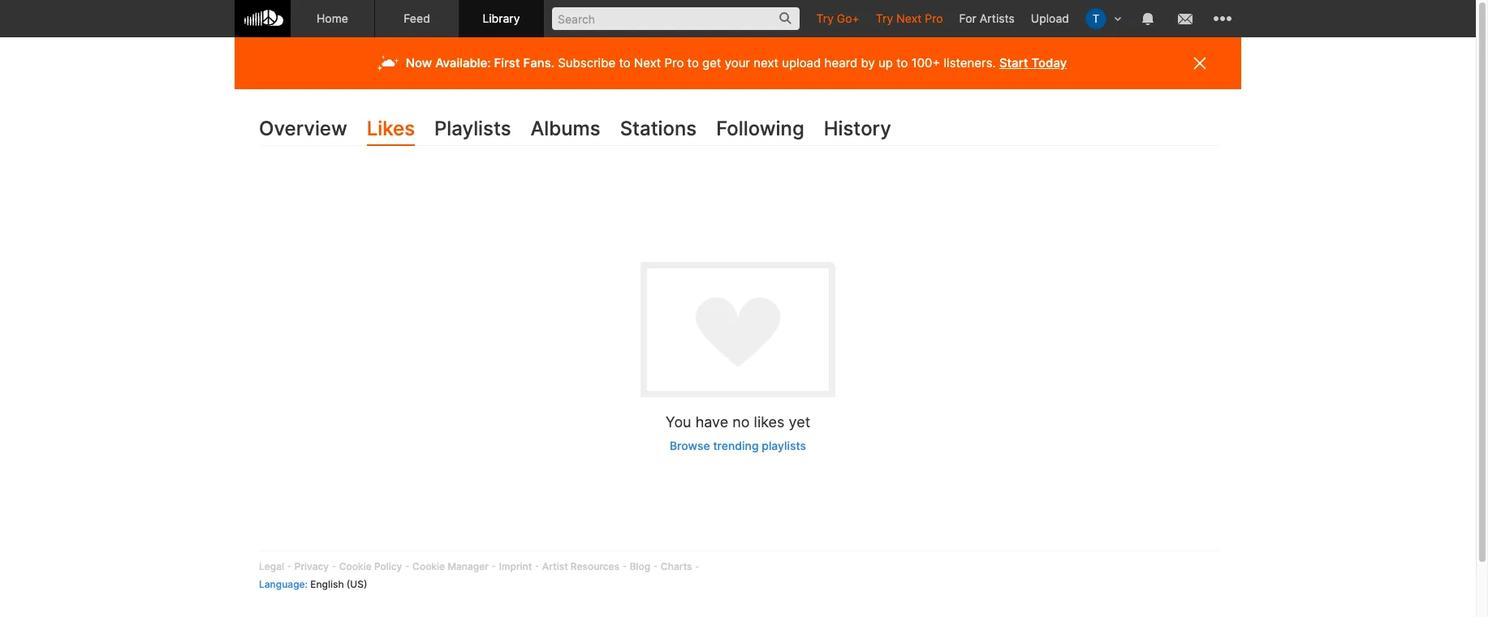 Task type: locate. For each thing, give the bounding box(es) containing it.
cookie
[[339, 561, 372, 573], [413, 561, 445, 573]]

try left go+
[[817, 11, 834, 25]]

next down search search field
[[634, 55, 661, 71]]

likes
[[367, 117, 415, 140]]

try go+
[[817, 11, 860, 25]]

likes link
[[367, 114, 415, 146]]

try inside 'link'
[[876, 11, 893, 25]]

⁃ right charts link
[[695, 561, 700, 573]]

0 vertical spatial pro
[[925, 11, 943, 25]]

legal link
[[259, 561, 284, 573]]

stations link
[[620, 114, 697, 146]]

for artists link
[[951, 0, 1023, 37]]

for
[[959, 11, 977, 25]]

2 to from the left
[[687, 55, 699, 71]]

cookie left manager
[[413, 561, 445, 573]]

to
[[619, 55, 631, 71], [687, 55, 699, 71], [897, 55, 908, 71]]

1 try from the left
[[817, 11, 834, 25]]

subscribe
[[558, 55, 616, 71]]

1 horizontal spatial cookie
[[413, 561, 445, 573]]

1 to from the left
[[619, 55, 631, 71]]

⁃ left imprint link
[[491, 561, 497, 573]]

albums link
[[531, 114, 601, 146]]

pro left get
[[665, 55, 684, 71]]

⁃
[[287, 561, 292, 573], [332, 561, 337, 573], [405, 561, 410, 573], [491, 561, 497, 573], [535, 561, 540, 573], [622, 561, 627, 573], [653, 561, 658, 573], [695, 561, 700, 573]]

⁃ right legal link
[[287, 561, 292, 573]]

try next pro link
[[868, 0, 951, 37]]

pro
[[925, 11, 943, 25], [665, 55, 684, 71]]

go+
[[837, 11, 860, 25]]

browse
[[670, 439, 710, 453]]

charts link
[[661, 561, 692, 573]]

1 horizontal spatial to
[[687, 55, 699, 71]]

pro left for
[[925, 11, 943, 25]]

1 horizontal spatial next
[[897, 11, 922, 25]]

0 vertical spatial next
[[897, 11, 922, 25]]

try go+ link
[[808, 0, 868, 37]]

next
[[754, 55, 779, 71]]

5 ⁃ from the left
[[535, 561, 540, 573]]

start today link
[[1000, 55, 1067, 71]]

stations
[[620, 117, 697, 140]]

feed
[[404, 11, 430, 25]]

try
[[817, 11, 834, 25], [876, 11, 893, 25]]

cookie up (us)
[[339, 561, 372, 573]]

0 horizontal spatial cookie
[[339, 561, 372, 573]]

your
[[725, 55, 750, 71]]

resources
[[571, 561, 620, 573]]

privacy link
[[295, 561, 329, 573]]

⁃ right blog link at left bottom
[[653, 561, 658, 573]]

1 horizontal spatial try
[[876, 11, 893, 25]]

0 horizontal spatial try
[[817, 11, 834, 25]]

get
[[702, 55, 721, 71]]

try for try next pro
[[876, 11, 893, 25]]

available:
[[435, 55, 491, 71]]

⁃ up english
[[332, 561, 337, 573]]

next
[[897, 11, 922, 25], [634, 55, 661, 71]]

2 try from the left
[[876, 11, 893, 25]]

⁃ right 'policy'
[[405, 561, 410, 573]]

trending
[[713, 439, 759, 453]]

2 horizontal spatial to
[[897, 55, 908, 71]]

to right subscribe
[[619, 55, 631, 71]]

⁃ left blog link at left bottom
[[622, 561, 627, 573]]

2 cookie from the left
[[413, 561, 445, 573]]

0 horizontal spatial to
[[619, 55, 631, 71]]

upload
[[1031, 11, 1069, 25]]

next up 100+
[[897, 11, 922, 25]]

browse trending playlists link
[[670, 439, 806, 453]]

1 vertical spatial pro
[[665, 55, 684, 71]]

library
[[483, 11, 520, 25]]

0 horizontal spatial pro
[[665, 55, 684, 71]]

to right the up
[[897, 55, 908, 71]]

None search field
[[544, 0, 808, 37]]

imprint
[[499, 561, 532, 573]]

policy
[[374, 561, 402, 573]]

heard
[[825, 55, 858, 71]]

blog link
[[630, 561, 651, 573]]

1 cookie from the left
[[339, 561, 372, 573]]

(us)
[[347, 579, 367, 591]]

1 horizontal spatial pro
[[925, 11, 943, 25]]

try right go+
[[876, 11, 893, 25]]

playlists
[[434, 117, 511, 140]]

playlists
[[762, 439, 806, 453]]

have
[[696, 414, 729, 431]]

⁃ left "artist"
[[535, 561, 540, 573]]

legal
[[259, 561, 284, 573]]

upload
[[782, 55, 821, 71]]

0 horizontal spatial next
[[634, 55, 661, 71]]

feed link
[[375, 0, 460, 37]]

following
[[716, 117, 805, 140]]

blog
[[630, 561, 651, 573]]

to left get
[[687, 55, 699, 71]]

2 ⁃ from the left
[[332, 561, 337, 573]]

likes
[[754, 414, 785, 431]]

artists
[[980, 11, 1015, 25]]



Task type: describe. For each thing, give the bounding box(es) containing it.
start
[[1000, 55, 1028, 71]]

fans.
[[523, 55, 555, 71]]

albums
[[531, 117, 601, 140]]

upload link
[[1023, 0, 1078, 37]]

history
[[824, 117, 891, 140]]

100+
[[912, 55, 941, 71]]

language:
[[259, 579, 308, 591]]

manager
[[448, 561, 489, 573]]

no
[[733, 414, 750, 431]]

home link
[[291, 0, 375, 37]]

cookie policy link
[[339, 561, 402, 573]]

legal ⁃ privacy ⁃ cookie policy ⁃ cookie manager ⁃ imprint ⁃ artist resources ⁃ blog ⁃ charts ⁃ language: english (us)
[[259, 561, 700, 591]]

artist
[[542, 561, 568, 573]]

playlists link
[[434, 114, 511, 146]]

home
[[317, 11, 348, 25]]

imprint link
[[499, 561, 532, 573]]

overview
[[259, 117, 347, 140]]

now available: first fans. subscribe to next pro to get your next upload heard by up to 100+ listeners. start today
[[406, 55, 1067, 71]]

first
[[494, 55, 520, 71]]

history link
[[824, 114, 891, 146]]

up
[[879, 55, 893, 71]]

today
[[1032, 55, 1067, 71]]

Search search field
[[552, 7, 800, 30]]

6 ⁃ from the left
[[622, 561, 627, 573]]

cookie manager link
[[413, 561, 489, 573]]

3 ⁃ from the left
[[405, 561, 410, 573]]

artist resources link
[[542, 561, 620, 573]]

english
[[310, 579, 344, 591]]

try for try go+
[[817, 11, 834, 25]]

4 ⁃ from the left
[[491, 561, 497, 573]]

overview link
[[259, 114, 347, 146]]

yet
[[789, 414, 811, 431]]

library link
[[460, 0, 544, 37]]

1 ⁃ from the left
[[287, 561, 292, 573]]

8 ⁃ from the left
[[695, 561, 700, 573]]

7 ⁃ from the left
[[653, 561, 658, 573]]

listeners.
[[944, 55, 996, 71]]

privacy
[[295, 561, 329, 573]]

you have no likes yet browse trending playlists
[[666, 414, 811, 453]]

tara schultz's avatar element
[[1086, 8, 1107, 29]]

now
[[406, 55, 432, 71]]

3 to from the left
[[897, 55, 908, 71]]

pro inside 'link'
[[925, 11, 943, 25]]

following link
[[716, 114, 805, 146]]

you
[[666, 414, 692, 431]]

for artists
[[959, 11, 1015, 25]]

by
[[861, 55, 875, 71]]

charts
[[661, 561, 692, 573]]

1 vertical spatial next
[[634, 55, 661, 71]]

try next pro
[[876, 11, 943, 25]]

next inside 'link'
[[897, 11, 922, 25]]



Task type: vqa. For each thing, say whether or not it's contained in the screenshot.
Try Next Pro Try
yes



